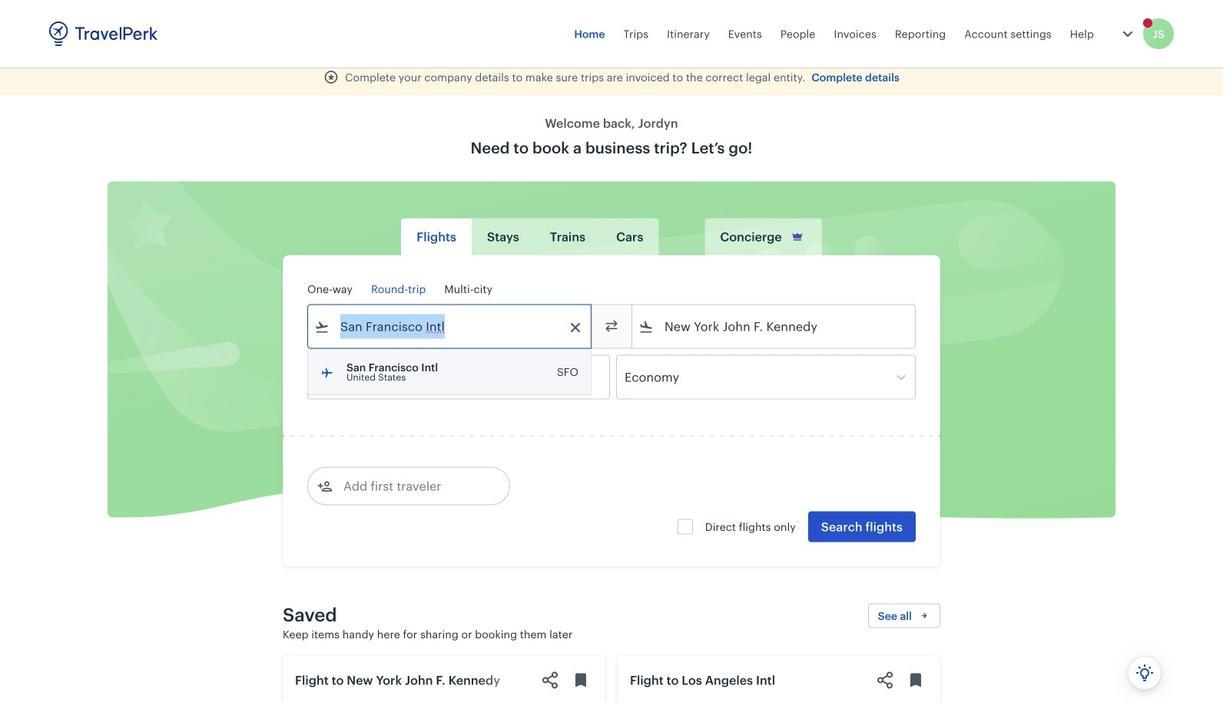 Task type: describe. For each thing, give the bounding box(es) containing it.
Add first traveler search field
[[333, 474, 492, 499]]

Return text field
[[421, 356, 501, 399]]

To search field
[[654, 315, 895, 339]]



Task type: vqa. For each thing, say whether or not it's contained in the screenshot.
'Move backward to switch to the previous month.' image at the bottom left
no



Task type: locate. For each thing, give the bounding box(es) containing it.
Depart text field
[[330, 356, 409, 399]]

From search field
[[330, 315, 571, 339]]



